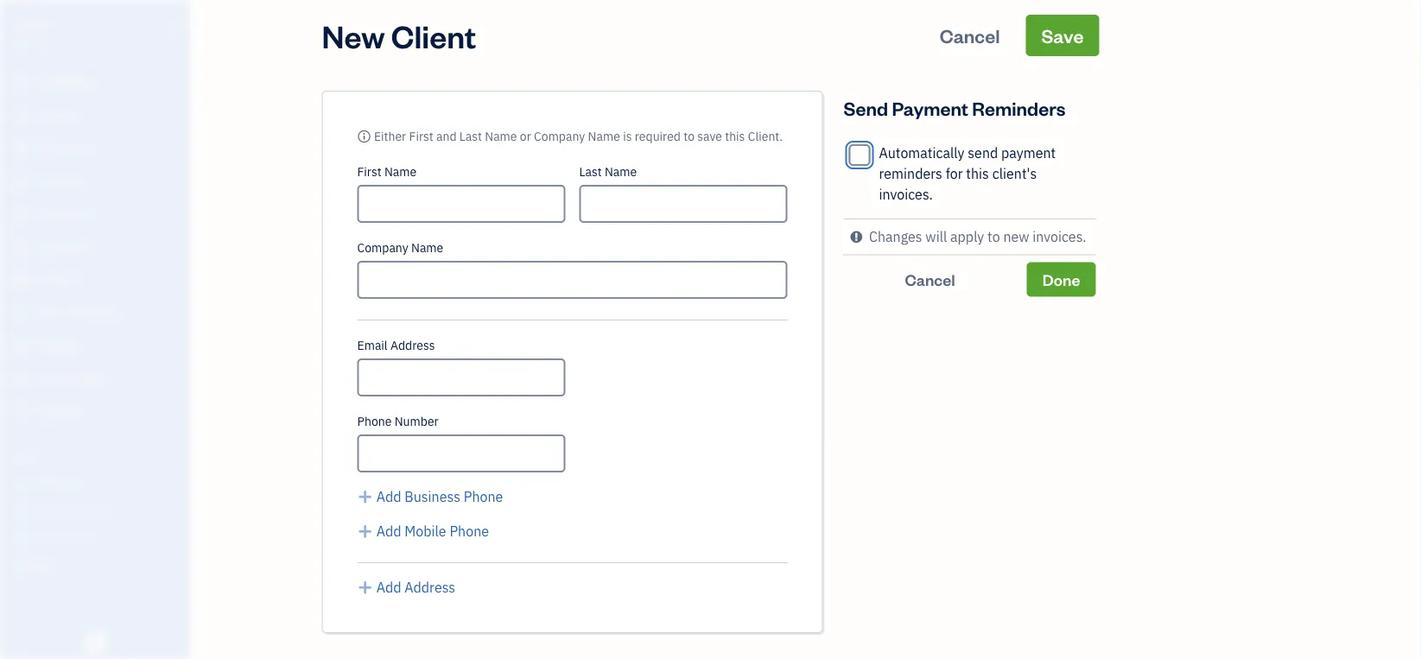 Task type: describe. For each thing, give the bounding box(es) containing it.
report image
[[11, 404, 32, 421]]

name for last name
[[605, 164, 637, 180]]

owner
[[14, 35, 46, 48]]

1 horizontal spatial company
[[534, 128, 585, 144]]

is
[[623, 128, 632, 144]]

estimate image
[[11, 141, 32, 158]]

client's
[[993, 165, 1037, 183]]

dashboard image
[[11, 75, 32, 92]]

0 vertical spatial cancel button
[[924, 15, 1016, 56]]

apple
[[14, 15, 51, 33]]

cancel for bottom cancel button
[[905, 269, 955, 289]]

Email Address text field
[[357, 359, 566, 397]]

send
[[968, 144, 998, 162]]

and
[[436, 128, 457, 144]]

apply
[[951, 228, 984, 246]]

0 horizontal spatial first
[[357, 164, 382, 180]]

required
[[635, 128, 681, 144]]

invoices. inside the automatically send payment reminders for this client's invoices.
[[879, 185, 933, 203]]

automatically
[[879, 144, 965, 162]]

done
[[1043, 269, 1081, 289]]

address for email address
[[391, 337, 435, 353]]

1 vertical spatial company
[[357, 240, 408, 256]]

project image
[[11, 272, 32, 289]]

add for add mobile phone
[[376, 522, 401, 540]]

plus image for add address
[[357, 577, 373, 598]]

cancel for topmost cancel button
[[940, 23, 1000, 48]]

plus image
[[357, 521, 373, 542]]

last name
[[579, 164, 637, 180]]

freshbooks image
[[81, 632, 109, 652]]

chart image
[[11, 371, 32, 388]]

1 horizontal spatial first
[[409, 128, 433, 144]]

expense image
[[11, 239, 32, 257]]

0 horizontal spatial to
[[684, 128, 695, 144]]

payment
[[892, 95, 969, 120]]

save
[[1042, 23, 1084, 48]]

will
[[926, 228, 947, 246]]

First Name text field
[[357, 185, 566, 223]]

for
[[946, 165, 963, 183]]

team members image
[[13, 475, 185, 489]]

add mobile phone button
[[357, 521, 489, 542]]

name for company name
[[411, 240, 444, 256]]

or
[[520, 128, 531, 144]]

either
[[374, 128, 406, 144]]

0 vertical spatial phone
[[357, 413, 392, 429]]

phone for add mobile phone
[[450, 522, 489, 540]]

this inside the automatically send payment reminders for this client's invoices.
[[966, 165, 989, 183]]

money image
[[11, 338, 32, 355]]

save button
[[1026, 15, 1100, 56]]

items and services image
[[13, 503, 185, 517]]

phone number
[[357, 413, 439, 429]]

phone for add business phone
[[464, 488, 503, 506]]

add address button
[[357, 577, 456, 598]]

automatically send payment reminders for this client's invoices.
[[879, 144, 1056, 203]]

timer image
[[11, 305, 32, 322]]

business
[[405, 488, 461, 506]]

reminders
[[879, 165, 943, 183]]

add address
[[376, 579, 456, 597]]

name for first name
[[384, 164, 417, 180]]



Task type: vqa. For each thing, say whether or not it's contained in the screenshot.
the left THE COMPANY
yes



Task type: locate. For each thing, give the bounding box(es) containing it.
client image
[[11, 108, 32, 125]]

phone
[[357, 413, 392, 429], [464, 488, 503, 506], [450, 522, 489, 540]]

company down first name
[[357, 240, 408, 256]]

plus image for add business phone
[[357, 486, 373, 507]]

1 plus image from the top
[[357, 486, 373, 507]]

client.
[[748, 128, 783, 144]]

either first and last name or company name is required to save this client.
[[374, 128, 783, 144]]

2 add from the top
[[376, 522, 401, 540]]

address
[[391, 337, 435, 353], [405, 579, 456, 597]]

cancel down the will
[[905, 269, 955, 289]]

1 vertical spatial plus image
[[357, 577, 373, 598]]

0 vertical spatial this
[[725, 128, 745, 144]]

changes
[[869, 228, 922, 246]]

0 vertical spatial first
[[409, 128, 433, 144]]

to
[[684, 128, 695, 144], [988, 228, 1000, 246]]

1 vertical spatial cancel
[[905, 269, 955, 289]]

first left and
[[409, 128, 433, 144]]

last down either first and last name or company name is required to save this client.
[[579, 164, 602, 180]]

add
[[376, 488, 401, 506], [376, 522, 401, 540], [376, 579, 401, 597]]

phone left number on the left
[[357, 413, 392, 429]]

payment
[[1001, 144, 1056, 162]]

add right plus image
[[376, 522, 401, 540]]

1 vertical spatial first
[[357, 164, 382, 180]]

1 add from the top
[[376, 488, 401, 506]]

add inside button
[[376, 522, 401, 540]]

address for add address
[[405, 579, 456, 597]]

exclamationcircle image
[[851, 226, 863, 248]]

plus image up plus image
[[357, 486, 373, 507]]

1 horizontal spatial invoices.
[[1033, 228, 1087, 246]]

phone inside 'add mobile phone' button
[[450, 522, 489, 540]]

payment image
[[11, 207, 32, 224]]

changes will apply to new invoices.
[[869, 228, 1087, 246]]

cancel button up send payment reminders
[[924, 15, 1016, 56]]

invoices.
[[879, 185, 933, 203], [1033, 228, 1087, 246]]

name down first name text field at the left top of the page
[[411, 240, 444, 256]]

0 horizontal spatial invoices.
[[879, 185, 933, 203]]

new client
[[322, 15, 476, 56]]

save
[[698, 128, 722, 144]]

client
[[391, 15, 476, 56]]

cancel button down the will
[[844, 262, 1017, 297]]

this right save
[[725, 128, 745, 144]]

send
[[844, 95, 888, 120]]

first
[[409, 128, 433, 144], [357, 164, 382, 180]]

plus image left add address
[[357, 577, 373, 598]]

main element
[[0, 0, 233, 659]]

add mobile phone
[[376, 522, 489, 540]]

0 horizontal spatial company
[[357, 240, 408, 256]]

name
[[485, 128, 517, 144], [588, 128, 620, 144], [384, 164, 417, 180], [605, 164, 637, 180], [411, 240, 444, 256]]

1 horizontal spatial this
[[966, 165, 989, 183]]

invoices. down reminders
[[879, 185, 933, 203]]

new
[[1004, 228, 1030, 246]]

0 vertical spatial address
[[391, 337, 435, 353]]

new
[[322, 15, 385, 56]]

add left business
[[376, 488, 401, 506]]

2 vertical spatial phone
[[450, 522, 489, 540]]

primary image
[[357, 128, 371, 144]]

0 vertical spatial plus image
[[357, 486, 373, 507]]

apple owner
[[14, 15, 51, 48]]

name left 'is'
[[588, 128, 620, 144]]

0 horizontal spatial last
[[460, 128, 482, 144]]

reminders
[[972, 95, 1066, 120]]

1 vertical spatial phone
[[464, 488, 503, 506]]

add business phone
[[376, 488, 503, 506]]

done button
[[1027, 262, 1096, 297]]

Phone Number text field
[[357, 435, 566, 473]]

1 horizontal spatial to
[[988, 228, 1000, 246]]

1 vertical spatial address
[[405, 579, 456, 597]]

phone down phone number text box on the bottom of page
[[464, 488, 503, 506]]

cancel
[[940, 23, 1000, 48], [905, 269, 955, 289]]

company name
[[357, 240, 444, 256]]

Last Name text field
[[579, 185, 788, 223]]

name down either
[[384, 164, 417, 180]]

name down 'is'
[[605, 164, 637, 180]]

settings image
[[13, 558, 185, 572]]

last
[[460, 128, 482, 144], [579, 164, 602, 180]]

add business phone button
[[357, 486, 503, 507]]

0 vertical spatial company
[[534, 128, 585, 144]]

2 plus image from the top
[[357, 577, 373, 598]]

add for add business phone
[[376, 488, 401, 506]]

send payment reminders
[[844, 95, 1066, 120]]

address right email
[[391, 337, 435, 353]]

add inside button
[[376, 488, 401, 506]]

this
[[725, 128, 745, 144], [966, 165, 989, 183]]

company
[[534, 128, 585, 144], [357, 240, 408, 256]]

to left new
[[988, 228, 1000, 246]]

company right or
[[534, 128, 585, 144]]

first name
[[357, 164, 417, 180]]

cancel button
[[924, 15, 1016, 56], [844, 262, 1017, 297]]

phone right mobile on the bottom left
[[450, 522, 489, 540]]

this down send
[[966, 165, 989, 183]]

1 vertical spatial cancel button
[[844, 262, 1017, 297]]

2 vertical spatial add
[[376, 579, 401, 597]]

cancel up send payment reminders
[[940, 23, 1000, 48]]

1 vertical spatial to
[[988, 228, 1000, 246]]

1 vertical spatial last
[[579, 164, 602, 180]]

last right and
[[460, 128, 482, 144]]

to left save
[[684, 128, 695, 144]]

email
[[357, 337, 388, 353]]

1 vertical spatial add
[[376, 522, 401, 540]]

add inside button
[[376, 579, 401, 597]]

phone inside add business phone button
[[464, 488, 503, 506]]

mobile
[[405, 522, 446, 540]]

0 vertical spatial to
[[684, 128, 695, 144]]

invoice image
[[11, 174, 32, 191]]

number
[[395, 413, 439, 429]]

address inside button
[[405, 579, 456, 597]]

first down the primary icon at the top
[[357, 164, 382, 180]]

0 vertical spatial invoices.
[[879, 185, 933, 203]]

add down 'add mobile phone' button
[[376, 579, 401, 597]]

address down add mobile phone
[[405, 579, 456, 597]]

0 vertical spatial cancel
[[940, 23, 1000, 48]]

bank connections image
[[13, 531, 185, 544]]

3 add from the top
[[376, 579, 401, 597]]

1 vertical spatial invoices.
[[1033, 228, 1087, 246]]

email address
[[357, 337, 435, 353]]

add for add address
[[376, 579, 401, 597]]

Company Name text field
[[357, 261, 788, 299]]

name left or
[[485, 128, 517, 144]]

0 vertical spatial add
[[376, 488, 401, 506]]

invoices. up done
[[1033, 228, 1087, 246]]

0 vertical spatial last
[[460, 128, 482, 144]]

plus image
[[357, 486, 373, 507], [357, 577, 373, 598]]

apps image
[[13, 448, 185, 461]]

0 horizontal spatial this
[[725, 128, 745, 144]]

1 horizontal spatial last
[[579, 164, 602, 180]]

1 vertical spatial this
[[966, 165, 989, 183]]



